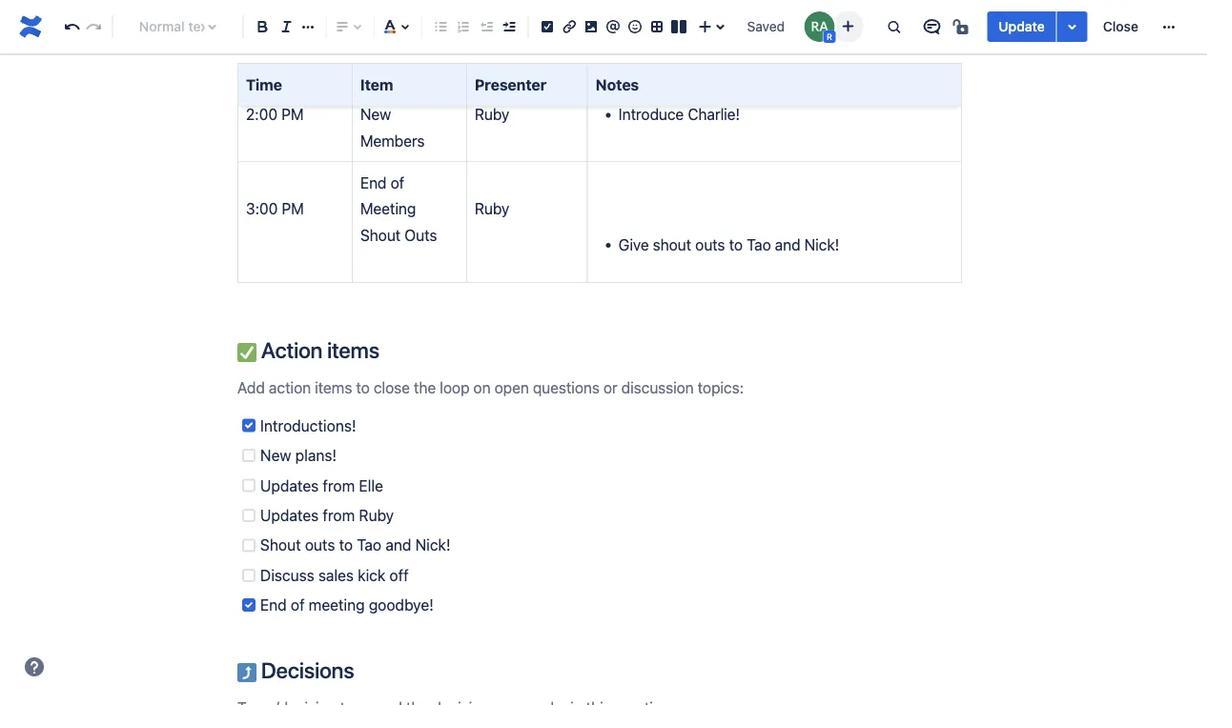 Task type: describe. For each thing, give the bounding box(es) containing it.
updates for updates from ruby
[[260, 507, 319, 525]]

end of meeting goodbye!
[[260, 597, 434, 615]]

discuss
[[260, 567, 314, 585]]

time
[[246, 75, 282, 93]]

0 horizontal spatial tao
[[357, 537, 382, 555]]

help image
[[23, 656, 46, 679]]

meeting
[[309, 597, 365, 615]]

introduce charlie!
[[619, 105, 740, 124]]

kick
[[358, 567, 386, 585]]

shout
[[653, 236, 692, 254]]

decisions
[[257, 658, 354, 684]]

discuss sales kick off
[[260, 567, 409, 585]]

updates for updates from elle
[[260, 477, 319, 495]]

update
[[999, 19, 1045, 34]]

comment icon image
[[921, 15, 944, 38]]

undo ⌘z image
[[61, 15, 83, 38]]

outdent ⇧tab image
[[475, 15, 498, 38]]

updates from ruby
[[260, 507, 394, 525]]

updates from elle
[[260, 477, 383, 495]]

close
[[1103, 19, 1139, 34]]

new for new members
[[361, 105, 391, 124]]

new for new plans!
[[260, 447, 291, 465]]

shout inside end of meeting shout outs
[[361, 226, 401, 244]]

1 vertical spatial to
[[339, 537, 353, 555]]

:arrow_heading_up: image
[[238, 664, 257, 683]]

italic ⌘i image
[[275, 15, 298, 38]]

introductions!
[[260, 417, 356, 435]]

action items
[[257, 338, 380, 364]]

presenter
[[475, 75, 547, 93]]

adjust update settings image
[[1061, 15, 1084, 38]]

0 horizontal spatial shout
[[260, 537, 301, 555]]

end for end of meeting goodbye!
[[260, 597, 287, 615]]

0 horizontal spatial outs
[[305, 537, 335, 555]]

members
[[361, 132, 425, 150]]

plans!
[[295, 447, 337, 465]]

2:00 pm
[[246, 105, 304, 124]]

0 horizontal spatial nick!
[[416, 537, 451, 555]]

ruby for end of meeting shout outs
[[475, 200, 510, 218]]

charlie!
[[688, 105, 740, 124]]

introduce
[[619, 105, 684, 124]]

saved
[[747, 19, 785, 34]]

action item image
[[536, 15, 559, 38]]

shout outs to tao and nick!
[[260, 537, 451, 555]]

0 vertical spatial outs
[[696, 236, 725, 254]]

new members
[[361, 105, 425, 150]]



Task type: locate. For each thing, give the bounding box(es) containing it.
pm
[[282, 105, 304, 124], [282, 200, 304, 218]]

from for elle
[[323, 477, 355, 495]]

0 vertical spatial and
[[775, 236, 801, 254]]

1 updates from the top
[[260, 477, 319, 495]]

2 from from the top
[[323, 507, 355, 525]]

outs
[[405, 226, 437, 244]]

:arrow_heading_up: image
[[238, 664, 257, 683]]

shout
[[361, 226, 401, 244], [260, 537, 301, 555]]

ruby
[[475, 105, 510, 124], [475, 200, 510, 218], [359, 507, 394, 525]]

of for meeting
[[391, 174, 404, 192]]

numbered list ⌘⇧7 image
[[452, 15, 475, 38]]

notes
[[596, 75, 639, 93]]

items
[[327, 338, 380, 364]]

new
[[361, 105, 391, 124], [260, 447, 291, 465]]

to right the shout
[[729, 236, 743, 254]]

item
[[361, 75, 394, 93]]

3:00 pm
[[246, 200, 304, 218]]

new plans!
[[260, 447, 337, 465]]

updates down new plans!
[[260, 477, 319, 495]]

pm right 2:00
[[282, 105, 304, 124]]

0 vertical spatial nick!
[[805, 236, 840, 254]]

close button
[[1092, 11, 1150, 42]]

end inside end of meeting shout outs
[[361, 174, 387, 192]]

ruby anderson image
[[804, 11, 835, 42]]

1 vertical spatial updates
[[260, 507, 319, 525]]

and
[[775, 236, 801, 254], [386, 537, 412, 555]]

layouts image
[[668, 15, 690, 38]]

invite to edit image
[[837, 15, 860, 38]]

1 horizontal spatial nick!
[[805, 236, 840, 254]]

0 horizontal spatial to
[[339, 537, 353, 555]]

ruby down the elle
[[359, 507, 394, 525]]

from
[[323, 477, 355, 495], [323, 507, 355, 525]]

0 vertical spatial shout
[[361, 226, 401, 244]]

of for meeting
[[291, 597, 305, 615]]

1 horizontal spatial of
[[391, 174, 404, 192]]

from up updates from ruby
[[323, 477, 355, 495]]

tao right the shout
[[747, 236, 771, 254]]

pm for 2:00 pm
[[282, 105, 304, 124]]

0 vertical spatial to
[[729, 236, 743, 254]]

1 vertical spatial ruby
[[475, 200, 510, 218]]

new down the item
[[361, 105, 391, 124]]

1 vertical spatial outs
[[305, 537, 335, 555]]

from for ruby
[[323, 507, 355, 525]]

more formatting image
[[297, 15, 320, 38]]

sales
[[318, 567, 354, 585]]

of
[[391, 174, 404, 192], [291, 597, 305, 615]]

0 vertical spatial end
[[361, 174, 387, 192]]

meeting
[[361, 200, 416, 218]]

0 horizontal spatial end
[[260, 597, 287, 615]]

1 vertical spatial tao
[[357, 537, 382, 555]]

1 vertical spatial shout
[[260, 537, 301, 555]]

outs right the shout
[[696, 236, 725, 254]]

pm for 3:00 pm
[[282, 200, 304, 218]]

0 horizontal spatial of
[[291, 597, 305, 615]]

end for end of meeting shout outs
[[361, 174, 387, 192]]

emoji image
[[624, 15, 647, 38]]

mention image
[[602, 15, 625, 38]]

1 horizontal spatial end
[[361, 174, 387, 192]]

3:00
[[246, 200, 278, 218]]

1 vertical spatial nick!
[[416, 537, 451, 555]]

0 vertical spatial ruby
[[475, 105, 510, 124]]

outs
[[696, 236, 725, 254], [305, 537, 335, 555]]

bullet list ⌘⇧8 image
[[430, 15, 453, 38]]

1 vertical spatial new
[[260, 447, 291, 465]]

of down discuss
[[291, 597, 305, 615]]

end up meeting at top
[[361, 174, 387, 192]]

end of meeting shout outs
[[361, 174, 437, 244]]

shout up discuss
[[260, 537, 301, 555]]

0 vertical spatial of
[[391, 174, 404, 192]]

1 horizontal spatial and
[[775, 236, 801, 254]]

ruby right end of meeting shout outs
[[475, 200, 510, 218]]

1 horizontal spatial tao
[[747, 236, 771, 254]]

0 vertical spatial tao
[[747, 236, 771, 254]]

outs down updates from ruby
[[305, 537, 335, 555]]

give
[[619, 236, 649, 254]]

give shout outs to tao and nick!
[[619, 236, 840, 254]]

bold ⌘b image
[[252, 15, 274, 38]]

1 vertical spatial of
[[291, 597, 305, 615]]

2 updates from the top
[[260, 507, 319, 525]]

:white_check_mark: image
[[238, 344, 257, 363], [238, 344, 257, 363]]

ruby down presenter
[[475, 105, 510, 124]]

1 horizontal spatial new
[[361, 105, 391, 124]]

1 pm from the top
[[282, 105, 304, 124]]

1 from from the top
[[323, 477, 355, 495]]

off
[[390, 567, 409, 585]]

1 vertical spatial from
[[323, 507, 355, 525]]

0 vertical spatial from
[[323, 477, 355, 495]]

1 horizontal spatial shout
[[361, 226, 401, 244]]

2 vertical spatial ruby
[[359, 507, 394, 525]]

new inside new members
[[361, 105, 391, 124]]

0 horizontal spatial new
[[260, 447, 291, 465]]

0 vertical spatial new
[[361, 105, 391, 124]]

0 horizontal spatial and
[[386, 537, 412, 555]]

indent tab image
[[498, 15, 521, 38]]

redo ⌘⇧z image
[[82, 15, 105, 38]]

to
[[729, 236, 743, 254], [339, 537, 353, 555]]

of up meeting at top
[[391, 174, 404, 192]]

0 vertical spatial pm
[[282, 105, 304, 124]]

find and replace image
[[883, 15, 906, 38]]

of inside end of meeting shout outs
[[391, 174, 404, 192]]

tao
[[747, 236, 771, 254], [357, 537, 382, 555]]

pm right 3:00
[[282, 200, 304, 218]]

no restrictions image
[[951, 15, 974, 38]]

more image
[[1158, 15, 1181, 38]]

goodbye!
[[369, 597, 434, 615]]

to up sales
[[339, 537, 353, 555]]

1 vertical spatial and
[[386, 537, 412, 555]]

update button
[[988, 11, 1057, 42]]

elle
[[359, 477, 383, 495]]

confluence image
[[15, 11, 46, 42], [15, 11, 46, 42]]

tao up kick
[[357, 537, 382, 555]]

1 horizontal spatial to
[[729, 236, 743, 254]]

ruby for new members
[[475, 105, 510, 124]]

link image
[[558, 15, 581, 38]]

updates
[[260, 477, 319, 495], [260, 507, 319, 525]]

from up the shout outs to tao and nick!
[[323, 507, 355, 525]]

end
[[361, 174, 387, 192], [260, 597, 287, 615]]

2 pm from the top
[[282, 200, 304, 218]]

add image, video, or file image
[[580, 15, 603, 38]]

1 horizontal spatial outs
[[696, 236, 725, 254]]

new left 'plans!'
[[260, 447, 291, 465]]

1 vertical spatial end
[[260, 597, 287, 615]]

table image
[[646, 15, 669, 38]]

2:00
[[246, 105, 278, 124]]

action
[[261, 338, 323, 364]]

shout down meeting at top
[[361, 226, 401, 244]]

nick!
[[805, 236, 840, 254], [416, 537, 451, 555]]

1 vertical spatial pm
[[282, 200, 304, 218]]

0 vertical spatial updates
[[260, 477, 319, 495]]

updates down updates from elle
[[260, 507, 319, 525]]

end down discuss
[[260, 597, 287, 615]]



Task type: vqa. For each thing, say whether or not it's contained in the screenshot.
or
no



